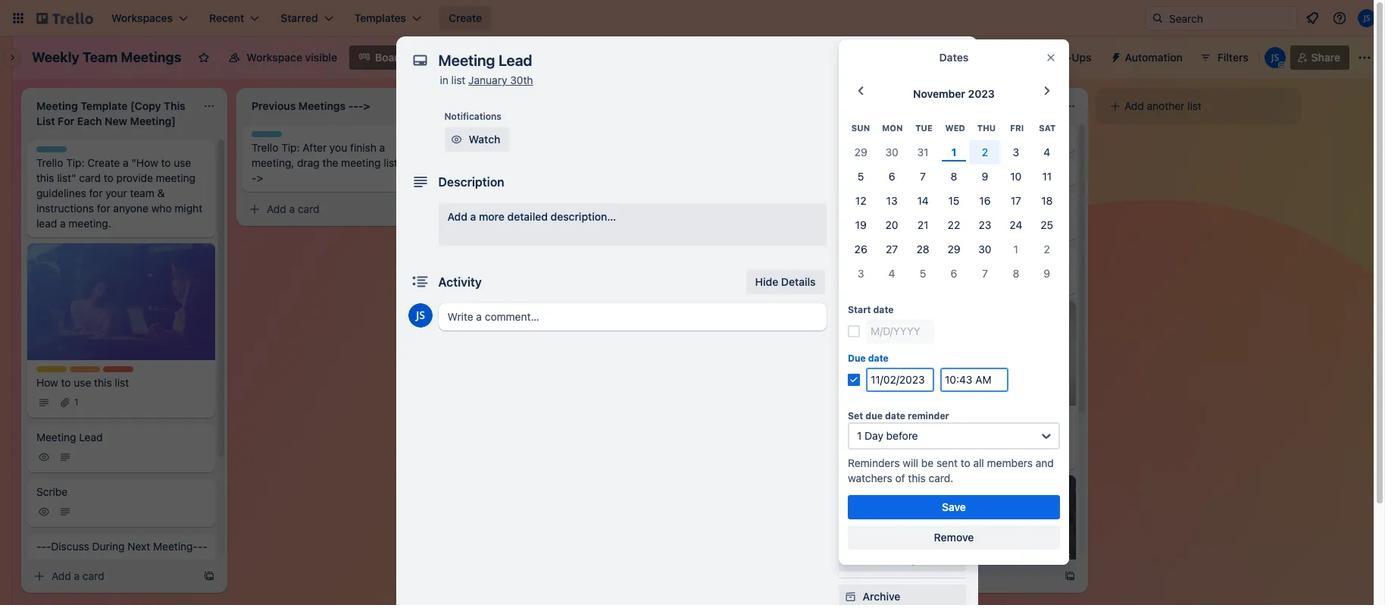 Task type: describe. For each thing, give the bounding box(es) containing it.
description…
[[551, 210, 617, 223]]

0 vertical spatial 29 button
[[846, 140, 877, 165]]

1 horizontal spatial 4 button
[[1032, 140, 1063, 165]]

checklist
[[863, 187, 910, 200]]

watch button
[[445, 127, 510, 152]]

scribe for scribe link related to "january 30th" text field
[[467, 165, 498, 178]]

0 horizontal spatial scribe link
[[27, 478, 215, 527]]

24 button
[[1001, 213, 1032, 238]]

1 vertical spatial 6 button
[[939, 262, 970, 286]]

10
[[1011, 170, 1022, 183]]

0 vertical spatial 6 button
[[877, 165, 908, 189]]

0 horizontal spatial scribe
[[36, 485, 68, 498]]

---discuss during next meeting--- link for january 23rd text field
[[673, 192, 867, 240]]

0 horizontal spatial meeting lead
[[36, 430, 103, 443]]

0 horizontal spatial 5 button
[[846, 165, 877, 189]]

1 horizontal spatial this
[[94, 376, 112, 389]]

0 horizontal spatial 3
[[858, 267, 865, 280]]

Write a comment text field
[[439, 303, 827, 331]]

card inside trello tip: create a "how to use this list" card to provide meeting guidelines for your team & instructions for anyone who might lead a meeting.
[[79, 171, 101, 184]]

16 button
[[970, 189, 1001, 213]]

scribe for january 16th text field's scribe link
[[898, 165, 929, 178]]

card for meeting template [copy this list for each new meeting] text box on the top of the page
[[83, 569, 104, 582]]

14 button
[[908, 189, 939, 213]]

create from template… image
[[849, 482, 861, 494]]

the
[[1022, 412, 1040, 425]]

meeting.
[[69, 217, 111, 230]]

to right how
[[61, 376, 71, 389]]

last month image
[[852, 82, 870, 100]]

template
[[893, 553, 937, 566]]

1 down how to use this list at left
[[74, 396, 79, 408]]

make template link
[[839, 547, 966, 572]]

attachment
[[863, 248, 922, 261]]

save button
[[848, 495, 1061, 520]]

anyone
[[113, 202, 149, 215]]

2 (2 from the left
[[971, 253, 981, 266]]

reminders will be sent to all members and watchers of this card.
[[848, 457, 1055, 485]]

meetings
[[121, 49, 181, 65]]

1 horizontal spatial power-
[[886, 369, 922, 382]]

0 horizontal spatial 6
[[889, 170, 896, 183]]

card for previous meetings ---> text field
[[298, 202, 320, 215]]

8 for the left 8 button
[[951, 170, 958, 183]]

show menu image
[[1358, 50, 1373, 65]]

move
[[863, 492, 890, 505]]

1 vertical spatial 7
[[983, 267, 989, 280]]

0 horizontal spatial meeting lead link
[[27, 423, 215, 472]]

sm image inside move link
[[843, 491, 859, 506]]

due date
[[848, 353, 889, 364]]

this inside reminders will be sent to all members and watchers of this card.
[[909, 472, 926, 485]]

cover
[[863, 278, 893, 291]]

sm image inside watch "button"
[[449, 132, 464, 147]]

january 30th link
[[469, 74, 533, 86]]

1 horizontal spatial jacob simon (jacobsimon16) image
[[1359, 9, 1377, 27]]

strategic
[[467, 308, 511, 321]]

1 day before
[[857, 429, 919, 442]]

labels
[[863, 157, 896, 170]]

sun
[[852, 123, 870, 133]]

how to use this list
[[36, 376, 129, 389]]

0 vertical spatial 7 button
[[908, 165, 939, 189]]

26 button
[[846, 238, 877, 262]]

next month image
[[1039, 82, 1057, 100]]

13
[[887, 194, 898, 207]]

team updates (2 mins per team) link
[[673, 246, 867, 295]]

members
[[863, 127, 910, 140]]

0 vertical spatial 3 button
[[1001, 140, 1032, 165]]

18
[[1042, 194, 1053, 207]]

2 horizontal spatial team
[[898, 253, 924, 266]]

Search field
[[1165, 7, 1297, 30]]

at
[[562, 308, 573, 321]]

0 vertical spatial 30 button
[[877, 140, 908, 165]]

4 for the bottommost 4 'button'
[[889, 267, 896, 280]]

0 vertical spatial 9 button
[[970, 165, 1001, 189]]

after
[[303, 141, 327, 154]]

add a more detailed description… link
[[439, 203, 827, 246]]

0 horizontal spatial meeting
[[36, 430, 76, 443]]

0 notifications image
[[1304, 9, 1322, 27]]

dates inside dates button
[[863, 218, 892, 230]]

add a card link for trello tip: after you finish a meeting, drag the meeting list here. ->
[[243, 199, 412, 220]]

1 horizontal spatial 30
[[979, 243, 992, 256]]

ups inside power-ups button
[[1072, 51, 1092, 64]]

visible
[[305, 51, 337, 64]]

&
[[157, 187, 165, 199]]

1 vertical spatial automation
[[839, 408, 890, 419]]

close popover image
[[1046, 52, 1058, 64]]

filters button
[[1195, 45, 1254, 70]]

tip: for create
[[66, 156, 85, 169]]

23
[[979, 219, 992, 231]]

20
[[886, 219, 899, 231]]

share
[[1312, 51, 1341, 64]]

before
[[887, 429, 919, 442]]

seminar
[[509, 323, 549, 336]]

add a card for trello tip: create a "how to use this list" card to provide meeting guidelines for your team & instructions for anyone who might lead a meeting.
[[52, 569, 104, 582]]

the
[[323, 156, 338, 169]]

pr update
[[682, 308, 735, 321]]

17
[[1011, 194, 1022, 207]]

meeting lead for january 16th text field
[[898, 132, 964, 145]]

0 horizontal spatial power-ups
[[839, 347, 888, 359]]

card.
[[929, 472, 954, 485]]

28 button
[[908, 238, 939, 262]]

16
[[980, 194, 991, 207]]

2 mins from the left
[[984, 253, 1007, 266]]

add another list link
[[1102, 94, 1296, 118]]

fri
[[1011, 123, 1024, 133]]

1 vertical spatial 2 button
[[1032, 238, 1063, 262]]

copy link
[[839, 517, 966, 541]]

2 per from the left
[[1010, 253, 1026, 266]]

29 for right 29 button
[[948, 243, 961, 256]]

team inside text field
[[83, 49, 118, 65]]

this inside trello tip: create a "how to use this list" card to provide meeting guidelines for your team & instructions for anyone who might lead a meeting.
[[36, 171, 54, 184]]

0 vertical spatial 2 button
[[970, 140, 1001, 165]]

tue
[[916, 123, 933, 133]]

1 horizontal spatial team
[[682, 253, 709, 266]]

trello for trello tip: create a "how to use this list" card to provide meeting guidelines for your team & instructions for anyone who might lead a meeting.
[[36, 156, 63, 169]]

thu
[[978, 123, 996, 133]]

card for january 16th text field
[[944, 569, 966, 582]]

0 vertical spatial 30
[[886, 146, 899, 159]]

add a more detailed description…
[[448, 210, 617, 223]]

influence
[[514, 308, 559, 321]]

1 horizontal spatial 6
[[951, 267, 958, 280]]

set
[[848, 410, 864, 422]]

finish
[[350, 141, 377, 154]]

29 for the top 29 button
[[855, 146, 868, 159]]

and
[[1036, 457, 1055, 470]]

1 vertical spatial 1 button
[[1001, 238, 1032, 262]]

reminder
[[908, 410, 950, 422]]

0 vertical spatial update
[[699, 308, 735, 321]]

Add time text field
[[941, 368, 1009, 392]]

1 vertical spatial for
[[97, 202, 110, 215]]

Meeting Template [Copy This List For Each New Meeting] text field
[[27, 94, 194, 133]]

1 horizontal spatial 5
[[920, 267, 927, 280]]

remote
[[898, 412, 935, 425]]

add button
[[863, 431, 919, 444]]

meeting for scribe link related to "january 30th" text field
[[467, 132, 507, 145]]

board link
[[349, 45, 414, 70]]

list right how
[[115, 376, 129, 389]]

1 horizontal spatial 29 button
[[939, 238, 970, 262]]

jacob simon (jacobsimon16) image
[[408, 303, 433, 328]]

9 for the topmost 9 button
[[982, 170, 989, 183]]

reminders
[[848, 457, 900, 470]]

due
[[848, 353, 866, 364]]

date for start date
[[874, 304, 894, 316]]

1 vertical spatial 3 button
[[846, 262, 877, 286]]

1 updates from the left
[[712, 253, 753, 266]]

15
[[949, 194, 960, 207]]

0 horizontal spatial jacob simon (jacobsimon16) image
[[1265, 47, 1286, 68]]

add inside 'button'
[[863, 431, 883, 444]]

sm image inside cover link
[[843, 277, 859, 293]]

attachment button
[[839, 243, 966, 267]]

november
[[914, 87, 966, 100]]

list right in
[[452, 74, 466, 86]]

19
[[856, 219, 867, 231]]

sm image inside archive link
[[843, 589, 859, 604]]

2 horizontal spatial add a card
[[913, 569, 966, 582]]

provide
[[116, 171, 153, 184]]

0 horizontal spatial power-
[[839, 347, 871, 359]]

8 for 8 button to the right
[[1013, 267, 1020, 280]]

meeting lead for "january 30th" text field
[[467, 132, 533, 145]]

18 button
[[1032, 189, 1063, 213]]

1 vertical spatial 30 button
[[970, 238, 1001, 262]]

open information menu image
[[1333, 11, 1348, 26]]

power- inside button
[[1037, 51, 1072, 64]]

1 horizontal spatial 9 button
[[1032, 262, 1063, 286]]

in list january 30th
[[440, 74, 533, 86]]

sm image inside copy link
[[843, 522, 859, 537]]

power-ups inside button
[[1037, 51, 1092, 64]]

17 button
[[1001, 189, 1032, 213]]

conference
[[747, 341, 804, 354]]

meeting inside trello tip: create a "how to use this list" card to provide meeting guidelines for your team & instructions for anyone who might lead a meeting.
[[156, 171, 196, 184]]

1 horizontal spatial 5 button
[[908, 262, 939, 286]]

create from template… image for scribe
[[203, 570, 215, 582]]

0 horizontal spatial 1 button
[[939, 140, 970, 165]]

search image
[[1152, 12, 1165, 24]]

trello tip: after you finish a meeting, drag the meeting list here. ->
[[252, 141, 426, 184]]

1 horizontal spatial 8 button
[[1001, 262, 1032, 286]]

1 for the leftmost 1 button
[[952, 146, 957, 159]]

set due date reminder
[[848, 410, 950, 422]]

list inside add another list link
[[1188, 99, 1202, 112]]

2 vertical spatial date
[[886, 410, 906, 422]]

takeaways
[[552, 323, 604, 336]]

0 horizontal spatial 7
[[921, 170, 926, 183]]

Board name text field
[[24, 45, 189, 70]]

0 horizontal spatial use
[[74, 376, 91, 389]]

2 horizontal spatial add a card link
[[889, 566, 1058, 587]]

22 button
[[939, 213, 970, 238]]

list"
[[57, 171, 76, 184]]

24
[[1010, 219, 1023, 231]]

who
[[151, 202, 172, 215]]

another
[[1148, 99, 1185, 112]]

2 team updates (2 mins per team) from the left
[[898, 253, 1058, 266]]

more
[[479, 210, 505, 223]]



Task type: locate. For each thing, give the bounding box(es) containing it.
meeting for january 16th text field's scribe link
[[898, 132, 937, 145]]

30 down members
[[886, 146, 899, 159]]

29 button down the "sun"
[[846, 140, 877, 165]]

tip: for after
[[281, 141, 300, 154]]

1 horizontal spatial team updates (2 mins per team)
[[898, 253, 1058, 266]]

meeting down finish
[[341, 156, 381, 169]]

Previous Meetings ---> text field
[[243, 94, 409, 118]]

0 vertical spatial for
[[89, 187, 103, 199]]

save
[[942, 501, 967, 514]]

1 horizontal spatial create
[[449, 11, 482, 24]]

custom fields button
[[839, 308, 966, 323]]

5 left 6/6
[[920, 267, 927, 280]]

0 vertical spatial jacob simon (jacobsimon16) image
[[1359, 9, 1377, 27]]

1 horizontal spatial 8
[[1013, 267, 1020, 280]]

0 horizontal spatial 3 button
[[846, 262, 877, 286]]

this down will
[[909, 472, 926, 485]]

1 vertical spatial 29 button
[[939, 238, 970, 262]]

1 horizontal spatial tip:
[[281, 141, 300, 154]]

6 up checklist
[[889, 170, 896, 183]]

1 down the wed
[[952, 146, 957, 159]]

2 vertical spatial this
[[909, 472, 926, 485]]

sm image inside make template link
[[843, 552, 859, 567]]

team) left '26' button
[[814, 253, 842, 266]]

1 button down the wed
[[939, 140, 970, 165]]

create up in list january 30th
[[449, 11, 482, 24]]

trello up "meeting,"
[[252, 141, 279, 154]]

power-ups down custom
[[839, 347, 888, 359]]

create from template… image
[[203, 570, 215, 582], [1064, 570, 1077, 582]]

8 button up 15
[[939, 165, 970, 189]]

0 horizontal spatial team updates (2 mins per team)
[[682, 253, 842, 266]]

ups right close popover image
[[1072, 51, 1092, 64]]

(2 up hide
[[756, 253, 766, 266]]

0 horizontal spatial 7 button
[[908, 165, 939, 189]]

9 button up 16
[[970, 165, 1001, 189]]

1 down 24 'button'
[[1014, 243, 1019, 256]]

here.
[[401, 156, 426, 169]]

1 horizontal spatial add a card link
[[243, 199, 412, 220]]

per up details
[[795, 253, 811, 266]]

sm image
[[1108, 99, 1124, 114], [843, 126, 859, 141], [449, 132, 464, 147], [247, 202, 262, 217], [467, 218, 482, 233], [898, 218, 913, 233], [898, 447, 913, 462], [919, 447, 934, 462], [843, 491, 859, 506], [58, 504, 73, 519], [843, 522, 859, 537], [36, 558, 52, 574]]

1 vertical spatial 5
[[920, 267, 927, 280]]

1 for 1 day before
[[857, 429, 862, 442]]

ups right due
[[871, 347, 888, 359]]

all
[[974, 457, 985, 470]]

3 up 10
[[1013, 146, 1020, 159]]

meeting lead up 31
[[898, 132, 964, 145]]

1 vertical spatial date
[[869, 353, 889, 364]]

3 button up 10
[[1001, 140, 1032, 165]]

0 vertical spatial power-
[[1037, 51, 1072, 64]]

meeting up 31
[[898, 132, 937, 145]]

1 horizontal spatial scribe link
[[458, 158, 646, 186]]

0 vertical spatial 4 button
[[1032, 140, 1063, 165]]

1 vertical spatial 30
[[979, 243, 992, 256]]

1 horizontal spatial add a card
[[267, 202, 320, 215]]

trello tip: create a "how to use this list" card to provide meeting guidelines for your team & instructions for anyone who might lead a meeting. link
[[27, 140, 215, 237]]

sm image inside add another list link
[[1108, 99, 1124, 114]]

1 per from the left
[[795, 253, 811, 266]]

dates
[[940, 51, 969, 64], [863, 218, 892, 230]]

automation up day
[[839, 408, 890, 419]]

15 button
[[939, 189, 970, 213]]

0 horizontal spatial tip:
[[66, 156, 85, 169]]

0 vertical spatial meeting
[[341, 156, 381, 169]]

custom fields
[[863, 309, 935, 321]]

0 horizontal spatial 9
[[982, 170, 989, 183]]

0 vertical spatial 8 button
[[939, 165, 970, 189]]

2023
[[969, 87, 995, 100]]

filters
[[1218, 51, 1249, 64]]

mins up hide details
[[769, 253, 792, 266]]

weekly team meetings
[[32, 49, 181, 65]]

mins down 23 button
[[984, 253, 1007, 266]]

move link
[[839, 487, 966, 511]]

January 30th text field
[[458, 94, 625, 118]]

date
[[874, 304, 894, 316], [869, 353, 889, 364], [886, 410, 906, 422]]

trello tip: create a "how to use this list" card to provide meeting guidelines for your team & instructions for anyone who might lead a meeting.
[[36, 156, 203, 230]]

-
[[252, 171, 257, 184], [467, 199, 472, 212], [472, 199, 477, 212], [477, 199, 482, 212], [628, 199, 633, 212], [633, 199, 638, 212], [682, 199, 687, 212], [687, 199, 692, 212], [692, 199, 697, 212], [844, 199, 849, 212], [849, 199, 854, 212], [898, 199, 903, 212], [903, 199, 907, 212], [907, 199, 912, 212], [1059, 199, 1064, 212], [1064, 199, 1069, 212], [36, 539, 41, 552], [41, 539, 46, 552], [46, 539, 51, 552], [198, 539, 203, 552], [203, 539, 208, 552]]

a inside trello tip: after you finish a meeting, drag the meeting list here. ->
[[380, 141, 385, 154]]

add
[[1125, 99, 1145, 112], [839, 105, 857, 116], [267, 202, 286, 215], [448, 210, 468, 223], [863, 369, 883, 382], [863, 431, 883, 444], [52, 569, 71, 582], [913, 569, 932, 582]]

0 horizontal spatial 5
[[858, 170, 865, 183]]

create inside button
[[449, 11, 482, 24]]

1 horizontal spatial 29
[[948, 243, 961, 256]]

5 button down 28
[[908, 262, 939, 286]]

summit
[[707, 341, 744, 354]]

1 horizontal spatial scribe
[[467, 165, 498, 178]]

per down 24 'button'
[[1010, 253, 1026, 266]]

use inside trello tip: create a "how to use this list" card to provide meeting guidelines for your team & instructions for anyone who might lead a meeting.
[[174, 156, 191, 169]]

workspace
[[247, 51, 302, 64]]

29 down the "sun"
[[855, 146, 868, 159]]

tip: inside trello tip: after you finish a meeting, drag the meeting list here. ->
[[281, 141, 300, 154]]

---discuss during next meeting--- link
[[458, 192, 646, 240], [673, 192, 867, 240], [889, 192, 1077, 240], [27, 533, 215, 581]]

2 button
[[970, 140, 1001, 165], [1032, 238, 1063, 262]]

work:
[[575, 308, 604, 321]]

0 vertical spatial 29
[[855, 146, 868, 159]]

1 team updates (2 mins per team) from the left
[[682, 253, 842, 266]]

None text field
[[431, 47, 931, 74]]

0 vertical spatial 3
[[1013, 146, 1020, 159]]

3 button
[[1001, 140, 1032, 165], [846, 262, 877, 286]]

0 vertical spatial 9
[[982, 170, 989, 183]]

checklist link
[[839, 182, 966, 206]]

list
[[452, 74, 466, 86], [1188, 99, 1202, 112], [384, 156, 398, 169], [115, 376, 129, 389]]

update
[[699, 308, 735, 321], [807, 341, 843, 354]]

0 horizontal spatial per
[[795, 253, 811, 266]]

1 horizontal spatial update
[[807, 341, 843, 354]]

11 button
[[1032, 165, 1063, 189]]

- inside trello tip: after you finish a meeting, drag the meeting list here. ->
[[252, 171, 257, 184]]

mon
[[883, 123, 903, 133]]

strategic influence at work: training seminar takeaways
[[467, 308, 604, 336]]

due
[[866, 410, 883, 422]]

trello up list"
[[36, 156, 63, 169]]

1 horizontal spatial 2 button
[[1032, 238, 1063, 262]]

9 down the 25 button
[[1044, 267, 1051, 280]]

8
[[951, 170, 958, 183], [1013, 267, 1020, 280]]

tip: inside trello tip: create a "how to use this list" card to provide meeting guidelines for your team & instructions for anyone who might lead a meeting.
[[66, 156, 85, 169]]

1 horizontal spatial meeting
[[341, 156, 381, 169]]

lead right watch
[[510, 132, 533, 145]]

meeting down notifications
[[467, 132, 507, 145]]

9 up 16
[[982, 170, 989, 183]]

0 horizontal spatial automation
[[839, 408, 890, 419]]

1 horizontal spatial (2
[[971, 253, 981, 266]]

27
[[886, 243, 899, 256]]

1 vertical spatial use
[[74, 376, 91, 389]]

0 horizontal spatial team)
[[814, 253, 842, 266]]

to inside reminders will be sent to all members and watchers of this card.
[[961, 457, 971, 470]]

power- down due date
[[886, 369, 922, 382]]

5 button up 12
[[846, 165, 877, 189]]

23 button
[[970, 213, 1001, 238]]

30th
[[510, 74, 533, 86]]

1 horizontal spatial 9
[[1044, 267, 1051, 280]]

description
[[439, 175, 505, 189]]

scribe link for january 16th text field
[[889, 158, 1077, 186]]

power-
[[1037, 51, 1072, 64], [839, 347, 871, 359], [886, 369, 922, 382]]

19 button
[[846, 213, 877, 238]]

1 horizontal spatial automation
[[1126, 51, 1183, 64]]

1 vertical spatial this
[[94, 376, 112, 389]]

create inside trello tip: create a "how to use this list" card to provide meeting guidelines for your team & instructions for anyone who might lead a meeting.
[[87, 156, 120, 169]]

7 down 31 button
[[921, 170, 926, 183]]

25 button
[[1032, 213, 1063, 238]]

use right '"how'
[[174, 156, 191, 169]]

6/6
[[936, 274, 950, 285]]

list inside trello tip: after you finish a meeting, drag the meeting list here. ->
[[384, 156, 398, 169]]

4 for the rightmost 4 'button'
[[1044, 146, 1051, 159]]

9 button
[[970, 165, 1001, 189], [1032, 262, 1063, 286]]

2 down thu on the right top of the page
[[982, 146, 989, 159]]

guidelines
[[36, 187, 86, 199]]

instructions
[[36, 202, 94, 215]]

board
[[375, 51, 405, 64]]

1 vertical spatial 7 button
[[970, 262, 1001, 286]]

---discuss during next meeting--- link for january 16th text field
[[889, 192, 1077, 240]]

21 button
[[908, 213, 939, 238]]

to right '"how'
[[161, 156, 171, 169]]

meeting lead down notifications
[[467, 132, 533, 145]]

0 vertical spatial ups
[[1072, 51, 1092, 64]]

add a card link for trello tip: create a "how to use this list" card to provide meeting guidelines for your team & instructions for anyone who might lead a meeting.
[[27, 566, 197, 587]]

hide
[[756, 275, 779, 288]]

sm image inside labels link
[[843, 156, 859, 171]]

0 vertical spatial 8
[[951, 170, 958, 183]]

8 down 24 'button'
[[1013, 267, 1020, 280]]

0 horizontal spatial 30 button
[[877, 140, 908, 165]]

1 horizontal spatial per
[[1010, 253, 1026, 266]]

0 vertical spatial 5 button
[[846, 165, 877, 189]]

2 for 2 button to the bottom
[[1044, 243, 1051, 256]]

jacob simon (jacobsimon16) image
[[1359, 9, 1377, 27], [1265, 47, 1286, 68]]

meeting
[[341, 156, 381, 169], [156, 171, 196, 184]]

detailed
[[508, 210, 548, 223]]

0 horizontal spatial ups
[[871, 347, 888, 359]]

30 button down 23
[[970, 238, 1001, 262]]

team updates (2 mins per team) inside team updates (2 mins per team) link
[[682, 253, 842, 266]]

make
[[863, 553, 890, 566]]

weekly
[[32, 49, 79, 65]]

primary element
[[0, 0, 1386, 36]]

January 23rd text field
[[673, 94, 840, 118]]

1 vertical spatial 29
[[948, 243, 961, 256]]

2 vertical spatial ups
[[922, 369, 942, 382]]

2 horizontal spatial meeting
[[898, 132, 937, 145]]

update right pr
[[699, 308, 735, 321]]

updates up hide details link
[[712, 253, 753, 266]]

M/D/YYYY text field
[[867, 368, 935, 392]]

in
[[440, 74, 449, 86]]

1 horizontal spatial mins
[[984, 253, 1007, 266]]

trello inside trello tip: after you finish a meeting, drag the meeting list here. ->
[[252, 141, 279, 154]]

power- down start
[[839, 347, 871, 359]]

add another list
[[1125, 99, 1202, 112]]

1 vertical spatial meeting
[[156, 171, 196, 184]]

12 button
[[846, 189, 877, 213]]

9
[[982, 170, 989, 183], [1044, 267, 1051, 280]]

automation down search image
[[1126, 51, 1183, 64]]

start
[[848, 304, 871, 316]]

1 team) from the left
[[814, 253, 842, 266]]

pr
[[682, 308, 696, 321]]

lead for january 16th text field
[[940, 132, 964, 145]]

add power-ups link
[[839, 364, 966, 388]]

trello for trello tip: after you finish a meeting, drag the meeting list here. ->
[[252, 141, 279, 154]]

1 horizontal spatial 2
[[1044, 243, 1051, 256]]

team) down the 25 button
[[1029, 253, 1058, 266]]

2 team) from the left
[[1029, 253, 1058, 266]]

automation inside button
[[1126, 51, 1183, 64]]

2 button down thu on the right top of the page
[[970, 140, 1001, 165]]

team) inside team updates (2 mins per team) link
[[814, 253, 842, 266]]

1 mins from the left
[[769, 253, 792, 266]]

1 create from template… image from the left
[[203, 570, 215, 582]]

8 button down 24 'button'
[[1001, 262, 1032, 286]]

update left due
[[807, 341, 843, 354]]

0 vertical spatial this
[[36, 171, 54, 184]]

1 vertical spatial 9
[[1044, 267, 1051, 280]]

tip: up list"
[[66, 156, 85, 169]]

1 vertical spatial ups
[[871, 347, 888, 359]]

30 button down members
[[877, 140, 908, 165]]

create button
[[440, 6, 491, 30]]

sm image
[[843, 156, 859, 171], [843, 187, 859, 202], [467, 272, 482, 287], [919, 272, 934, 287], [843, 277, 859, 293], [36, 395, 52, 410], [58, 395, 73, 410], [36, 449, 52, 464], [58, 449, 73, 464], [36, 504, 52, 519], [843, 552, 859, 567], [32, 569, 47, 584], [893, 569, 908, 584], [843, 589, 859, 604]]

notifications
[[445, 111, 502, 122]]

6 button up 13
[[877, 165, 908, 189]]

9 for rightmost 9 button
[[1044, 267, 1051, 280]]

1 horizontal spatial meeting
[[467, 132, 507, 145]]

meeting,
[[252, 156, 294, 169]]

7 button right 6/6
[[970, 262, 1001, 286]]

create
[[449, 11, 482, 24], [87, 156, 120, 169]]

6 right 6/6
[[951, 267, 958, 280]]

0 horizontal spatial 4 button
[[877, 262, 908, 286]]

activity
[[439, 275, 482, 289]]

1 for the bottom 1 button
[[1014, 243, 1019, 256]]

4
[[1044, 146, 1051, 159], [889, 267, 896, 280]]

2 for the topmost 2 button
[[982, 146, 989, 159]]

1 button down 24
[[1001, 238, 1032, 262]]

meeting-
[[584, 199, 628, 212], [799, 199, 844, 212], [1014, 199, 1059, 212], [153, 539, 198, 552]]

1 right be on the bottom right of page
[[936, 448, 940, 459]]

ups inside add power-ups link
[[922, 369, 942, 382]]

1 horizontal spatial create from template… image
[[1064, 570, 1077, 582]]

use right how
[[74, 376, 91, 389]]

1 horizontal spatial team)
[[1029, 253, 1058, 266]]

January 16th text field
[[889, 94, 1055, 118]]

jacob simon (jacobsimon16) image right filters at right top
[[1265, 47, 1286, 68]]

4 down "attachment"
[[889, 267, 896, 280]]

sat
[[1040, 123, 1056, 133]]

2 updates from the left
[[927, 253, 968, 266]]

6 button down 22 button
[[939, 262, 970, 286]]

1 horizontal spatial dates
[[940, 51, 969, 64]]

4 button down "attachment"
[[877, 262, 908, 286]]

0 horizontal spatial add a card
[[52, 569, 104, 582]]

sm image inside members 'link'
[[843, 126, 859, 141]]

team updates (2 mins per team) up hide
[[682, 253, 842, 266]]

2 horizontal spatial meeting lead
[[898, 132, 964, 145]]

to up the "sun"
[[859, 105, 868, 116]]

0 horizontal spatial (2
[[756, 253, 766, 266]]

meeting lead link for "january 30th" text field
[[458, 125, 646, 152]]

29 down 22 button
[[948, 243, 961, 256]]

watchers
[[848, 472, 893, 485]]

sm image inside scribe link
[[36, 504, 52, 519]]

updates up 6/6
[[927, 253, 968, 266]]

add a card for trello tip: after you finish a meeting, drag the meeting list here. ->
[[267, 202, 320, 215]]

M/D/YYYY text field
[[867, 319, 935, 344]]

to up the your
[[104, 171, 114, 184]]

meeting down how
[[36, 430, 76, 443]]

1 vertical spatial 6
[[951, 267, 958, 280]]

scribe link for "january 30th" text field
[[458, 158, 646, 186]]

create from template… image for team updates (2 mins per team)
[[1064, 570, 1077, 582]]

power-ups up "next month" icon
[[1037, 51, 1092, 64]]

---discuss during next meeting--- link for "january 30th" text field
[[458, 192, 646, 240]]

hide details
[[756, 275, 816, 288]]

workspace visible button
[[219, 45, 346, 70]]

this left list"
[[36, 171, 54, 184]]

power- up "next month" icon
[[1037, 51, 1072, 64]]

0 vertical spatial 6
[[889, 170, 896, 183]]

1 vertical spatial 4
[[889, 267, 896, 280]]

members
[[988, 457, 1033, 470]]

1 vertical spatial 9 button
[[1032, 262, 1063, 286]]

1 (2 from the left
[[756, 253, 766, 266]]

for left the your
[[89, 187, 103, 199]]

of
[[896, 472, 906, 485]]

1 horizontal spatial 4
[[1044, 146, 1051, 159]]

1 vertical spatial dates
[[863, 218, 892, 230]]

0 horizontal spatial create from template… image
[[203, 570, 215, 582]]

7 button up 14
[[908, 165, 939, 189]]

meeting up &
[[156, 171, 196, 184]]

date for due date
[[869, 353, 889, 364]]

2 down the 25 button
[[1044, 243, 1051, 256]]

0 vertical spatial trello
[[252, 141, 279, 154]]

tip: up "meeting,"
[[281, 141, 300, 154]]

4 up 11
[[1044, 146, 1051, 159]]

a inside add a more detailed description… link
[[471, 210, 476, 223]]

watch
[[469, 133, 501, 146]]

create up the your
[[87, 156, 120, 169]]

0 horizontal spatial 2
[[982, 146, 989, 159]]

date up before
[[886, 410, 906, 422]]

archive link
[[839, 585, 966, 605]]

actions
[[839, 470, 873, 481]]

29 button down 22
[[939, 238, 970, 262]]

(2 inside team updates (2 mins per team) link
[[756, 253, 766, 266]]

sm image inside scribe link
[[58, 504, 73, 519]]

1 vertical spatial power-ups
[[839, 347, 888, 359]]

meeting lead link for january 16th text field
[[889, 125, 1077, 152]]

date right start
[[874, 304, 894, 316]]

remove button
[[848, 526, 1061, 550]]

jacob simon (jacobsimon16) image right the open information menu icon
[[1359, 9, 1377, 27]]

13 button
[[877, 189, 908, 213]]

9 button down the 25 button
[[1032, 262, 1063, 286]]

0 vertical spatial 1 button
[[939, 140, 970, 165]]

2 create from template… image from the left
[[1064, 570, 1077, 582]]

1 vertical spatial trello
[[36, 156, 63, 169]]

lead down how to use this list at left
[[79, 430, 103, 443]]

0 horizontal spatial dates
[[863, 218, 892, 230]]

lead
[[36, 217, 57, 230]]

1 vertical spatial 4 button
[[877, 262, 908, 286]]

3 button down 26 in the right top of the page
[[846, 262, 877, 286]]

date right due
[[869, 353, 889, 364]]

team updates (2 mins per team) down 23 button
[[898, 253, 1058, 266]]

trello inside trello tip: create a "how to use this list" card to provide meeting guidelines for your team & instructions for anyone who might lead a meeting.
[[36, 156, 63, 169]]

sm image inside add a card link
[[247, 202, 262, 217]]

to left all
[[961, 457, 971, 470]]

"how
[[131, 156, 158, 169]]

meeting inside trello tip: after you finish a meeting, drag the meeting list here. ->
[[341, 156, 381, 169]]

sm image inside checklist link
[[843, 187, 859, 202]]

1 horizontal spatial 7 button
[[970, 262, 1001, 286]]

0 vertical spatial 4
[[1044, 146, 1051, 159]]

lead for "january 30th" text field
[[510, 132, 533, 145]]

web summit conference update
[[682, 341, 843, 354]]

0 horizontal spatial lead
[[79, 430, 103, 443]]

0 horizontal spatial 8 button
[[939, 165, 970, 189]]

0 vertical spatial power-ups
[[1037, 51, 1092, 64]]

30 down 23 button
[[979, 243, 992, 256]]

12
[[856, 194, 867, 207]]

this right how
[[94, 376, 112, 389]]

tip:
[[281, 141, 300, 154], [66, 156, 85, 169]]

2 button down the 25
[[1032, 238, 1063, 262]]

customize views image
[[422, 50, 437, 65]]

(2 down 23 button
[[971, 253, 981, 266]]

5 button
[[846, 165, 877, 189], [908, 262, 939, 286]]

0 vertical spatial date
[[874, 304, 894, 316]]

custom
[[863, 309, 902, 321]]

automation button
[[1104, 45, 1192, 70]]

lead right tue
[[940, 132, 964, 145]]

star or unstar board image
[[198, 52, 210, 64]]

january
[[469, 74, 508, 86]]

lead
[[510, 132, 533, 145], [940, 132, 964, 145], [79, 430, 103, 443]]

5 down labels
[[858, 170, 865, 183]]

list right another
[[1188, 99, 1202, 112]]

remove
[[935, 531, 974, 544]]

21
[[918, 219, 929, 231]]



Task type: vqa. For each thing, say whether or not it's contained in the screenshot.
'template' to the bottom
no



